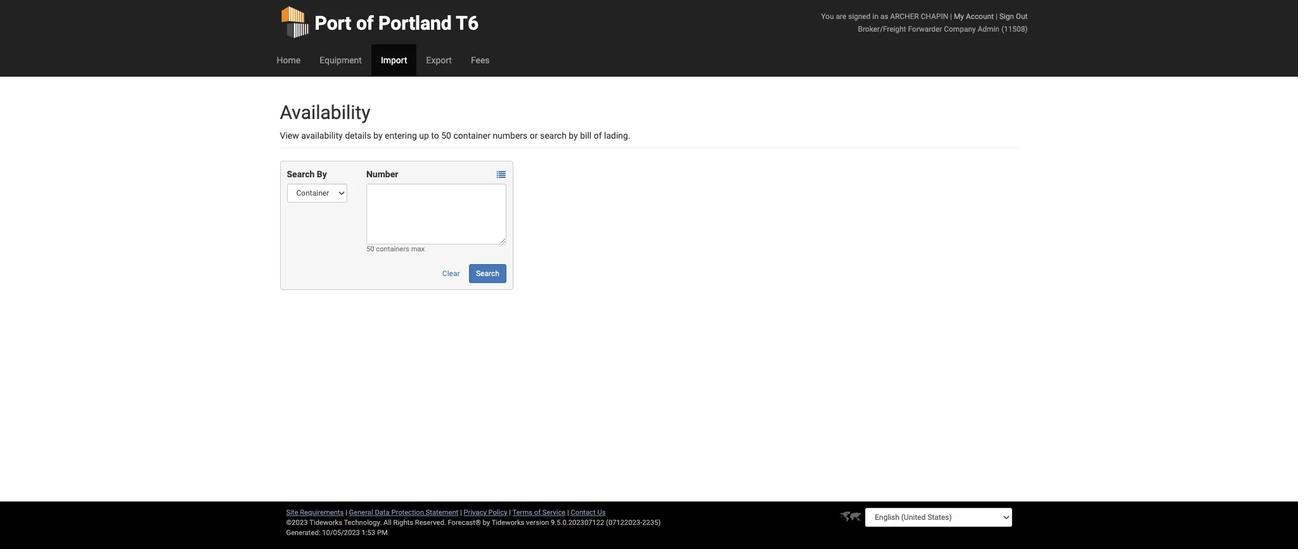 Task type: locate. For each thing, give the bounding box(es) containing it.
of
[[356, 12, 374, 34], [594, 131, 602, 141], [534, 509, 541, 517]]

portland
[[378, 12, 452, 34]]

clear
[[442, 269, 460, 278]]

equipment
[[320, 55, 362, 65]]

by left bill
[[569, 131, 578, 141]]

are
[[836, 12, 846, 21]]

data
[[375, 509, 390, 517]]

home button
[[267, 44, 310, 76]]

by right details
[[373, 131, 383, 141]]

10/05/2023
[[322, 529, 360, 537]]

|
[[950, 12, 952, 21], [996, 12, 997, 21], [345, 509, 347, 517], [460, 509, 462, 517], [509, 509, 511, 517], [567, 509, 569, 517]]

you are signed in as archer chapin | my account | sign out broker/freight forwarder company admin (11508)
[[821, 12, 1028, 34]]

0 horizontal spatial search
[[287, 169, 315, 179]]

sign
[[999, 12, 1014, 21]]

(07122023-
[[606, 519, 642, 527]]

terms
[[512, 509, 532, 517]]

50
[[441, 131, 451, 141], [366, 245, 374, 254]]

50 left the containers
[[366, 245, 374, 254]]

search left "by"
[[287, 169, 315, 179]]

0 vertical spatial of
[[356, 12, 374, 34]]

©2023 tideworks
[[286, 519, 342, 527]]

0 vertical spatial search
[[287, 169, 315, 179]]

2 vertical spatial of
[[534, 509, 541, 517]]

view
[[280, 131, 299, 141]]

search by
[[287, 169, 327, 179]]

1 vertical spatial of
[[594, 131, 602, 141]]

archer
[[890, 12, 919, 21]]

1 horizontal spatial by
[[483, 519, 490, 527]]

9.5.0.202307122
[[551, 519, 604, 527]]

numbers
[[493, 131, 528, 141]]

search
[[287, 169, 315, 179], [476, 269, 499, 278]]

site requirements link
[[286, 509, 344, 517]]

50 containers max
[[366, 245, 425, 254]]

equipment button
[[310, 44, 371, 76]]

2 horizontal spatial of
[[594, 131, 602, 141]]

site
[[286, 509, 298, 517]]

of right bill
[[594, 131, 602, 141]]

tideworks
[[492, 519, 524, 527]]

of up version
[[534, 509, 541, 517]]

to
[[431, 131, 439, 141]]

chapin
[[921, 12, 948, 21]]

admin
[[978, 25, 999, 34]]

out
[[1016, 12, 1028, 21]]

by
[[373, 131, 383, 141], [569, 131, 578, 141], [483, 519, 490, 527]]

company
[[944, 25, 976, 34]]

availability
[[280, 101, 370, 124]]

1 horizontal spatial of
[[534, 509, 541, 517]]

1 vertical spatial search
[[476, 269, 499, 278]]

port of portland t6 link
[[280, 0, 479, 44]]

1 vertical spatial 50
[[366, 245, 374, 254]]

rights
[[393, 519, 413, 527]]

fees
[[471, 55, 490, 65]]

my account link
[[954, 12, 994, 21]]

forwarder
[[908, 25, 942, 34]]

by down privacy policy link
[[483, 519, 490, 527]]

0 horizontal spatial 50
[[366, 245, 374, 254]]

requirements
[[300, 509, 344, 517]]

of right port
[[356, 12, 374, 34]]

service
[[542, 509, 566, 517]]

0 horizontal spatial by
[[373, 131, 383, 141]]

generated:
[[286, 529, 320, 537]]

or
[[530, 131, 538, 141]]

search for search by
[[287, 169, 315, 179]]

port of portland t6
[[315, 12, 479, 34]]

container
[[453, 131, 491, 141]]

forecast®
[[448, 519, 481, 527]]

general data protection statement link
[[349, 509, 458, 517]]

privacy policy link
[[464, 509, 507, 517]]

export button
[[417, 44, 461, 76]]

all
[[383, 519, 392, 527]]

in
[[872, 12, 878, 21]]

50 right to
[[441, 131, 451, 141]]

0 vertical spatial 50
[[441, 131, 451, 141]]

t6
[[456, 12, 479, 34]]

export
[[426, 55, 452, 65]]

you
[[821, 12, 834, 21]]

search inside search 'button'
[[476, 269, 499, 278]]

0 horizontal spatial of
[[356, 12, 374, 34]]

max
[[411, 245, 425, 254]]

of inside site requirements | general data protection statement | privacy policy | terms of service | contact us ©2023 tideworks technology. all rights reserved. forecast® by tideworks version 9.5.0.202307122 (07122023-2235) generated: 10/05/2023 1:53 pm
[[534, 509, 541, 517]]

search right clear
[[476, 269, 499, 278]]

1 horizontal spatial search
[[476, 269, 499, 278]]

bill
[[580, 131, 591, 141]]



Task type: describe. For each thing, give the bounding box(es) containing it.
reserved.
[[415, 519, 446, 527]]

privacy
[[464, 509, 487, 517]]

as
[[880, 12, 888, 21]]

contact
[[571, 509, 596, 517]]

| left the my
[[950, 12, 952, 21]]

show list image
[[497, 171, 506, 180]]

pm
[[377, 529, 388, 537]]

by inside site requirements | general data protection statement | privacy policy | terms of service | contact us ©2023 tideworks technology. all rights reserved. forecast® by tideworks version 9.5.0.202307122 (07122023-2235) generated: 10/05/2023 1:53 pm
[[483, 519, 490, 527]]

us
[[597, 509, 606, 517]]

number
[[366, 169, 398, 179]]

(11508)
[[1001, 25, 1028, 34]]

by
[[317, 169, 327, 179]]

availability
[[301, 131, 343, 141]]

| up forecast®
[[460, 509, 462, 517]]

policy
[[488, 509, 507, 517]]

my
[[954, 12, 964, 21]]

import button
[[371, 44, 417, 76]]

signed
[[848, 12, 871, 21]]

lading.
[[604, 131, 630, 141]]

search for search
[[476, 269, 499, 278]]

version
[[526, 519, 549, 527]]

1 horizontal spatial 50
[[441, 131, 451, 141]]

protection
[[391, 509, 424, 517]]

technology.
[[344, 519, 382, 527]]

| up the 9.5.0.202307122
[[567, 509, 569, 517]]

| left general
[[345, 509, 347, 517]]

home
[[277, 55, 301, 65]]

| up 'tideworks'
[[509, 509, 511, 517]]

entering
[[385, 131, 417, 141]]

Number text field
[[366, 184, 506, 245]]

2 horizontal spatial by
[[569, 131, 578, 141]]

search
[[540, 131, 567, 141]]

contact us link
[[571, 509, 606, 517]]

import
[[381, 55, 407, 65]]

fees button
[[461, 44, 499, 76]]

port
[[315, 12, 351, 34]]

details
[[345, 131, 371, 141]]

sign out link
[[999, 12, 1028, 21]]

broker/freight
[[858, 25, 906, 34]]

1:53
[[362, 529, 375, 537]]

general
[[349, 509, 373, 517]]

statement
[[426, 509, 458, 517]]

view availability details by entering up to 50 container numbers or search by bill of lading.
[[280, 131, 630, 141]]

terms of service link
[[512, 509, 566, 517]]

up
[[419, 131, 429, 141]]

search button
[[469, 264, 506, 283]]

site requirements | general data protection statement | privacy policy | terms of service | contact us ©2023 tideworks technology. all rights reserved. forecast® by tideworks version 9.5.0.202307122 (07122023-2235) generated: 10/05/2023 1:53 pm
[[286, 509, 661, 537]]

containers
[[376, 245, 409, 254]]

| left sign
[[996, 12, 997, 21]]

clear button
[[435, 264, 467, 283]]

account
[[966, 12, 994, 21]]

2235)
[[642, 519, 661, 527]]



Task type: vqa. For each thing, say whether or not it's contained in the screenshot.
bottom Search
yes



